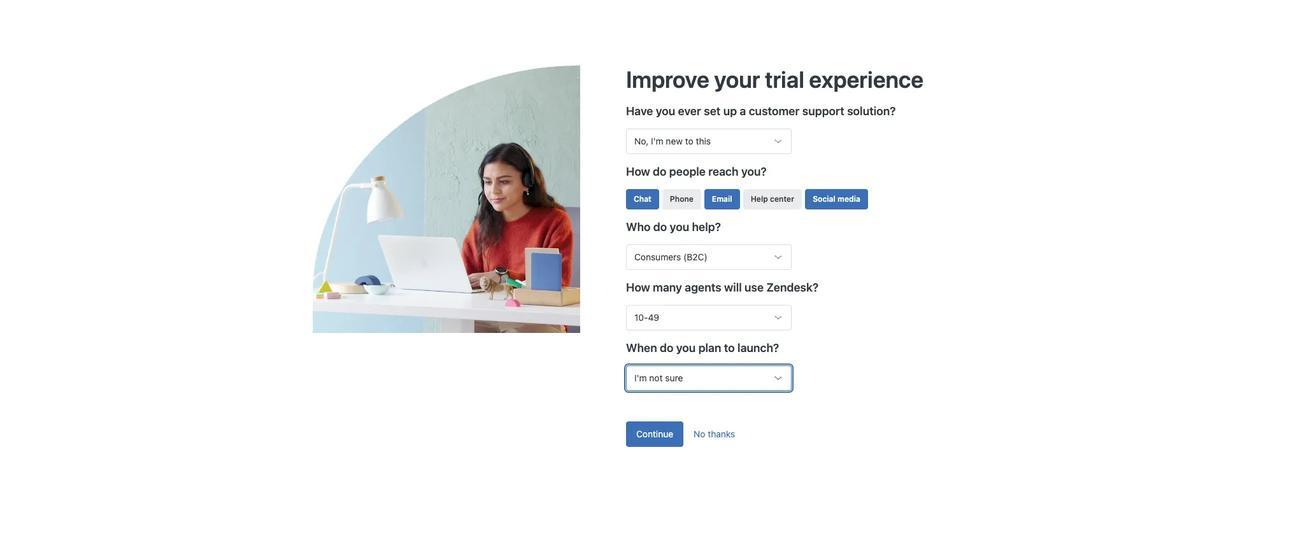 Task type: vqa. For each thing, say whether or not it's contained in the screenshot.
second Open from the bottom of the page
no



Task type: locate. For each thing, give the bounding box(es) containing it.
this
[[696, 136, 711, 146]]

0 vertical spatial do
[[653, 165, 667, 178]]

2 vertical spatial do
[[660, 342, 674, 355]]

2 vertical spatial you
[[676, 342, 696, 355]]

i'm left not
[[635, 373, 647, 384]]

1 vertical spatial you
[[670, 220, 689, 234]]

do right when
[[660, 342, 674, 355]]

solution?
[[847, 104, 896, 118]]

2 how from the top
[[626, 281, 650, 294]]

10-49
[[635, 312, 660, 323]]

your
[[714, 65, 760, 93]]

to
[[685, 136, 694, 146], [724, 342, 735, 355]]

1 vertical spatial i'm
[[635, 373, 647, 384]]

media
[[838, 194, 861, 204]]

improve
[[626, 65, 710, 93]]

phone
[[670, 194, 694, 204]]

people
[[670, 165, 706, 178]]

who do you help?
[[626, 220, 721, 234]]

no, i'm new to this
[[635, 136, 711, 146]]

10-49 button
[[626, 305, 792, 331]]

you left ever
[[656, 104, 676, 118]]

social media
[[813, 194, 861, 204]]

help
[[751, 194, 768, 204]]

ever
[[678, 104, 701, 118]]

10-
[[635, 312, 648, 323]]

continue
[[637, 429, 674, 440]]

plan
[[699, 342, 722, 355]]

i'm
[[651, 136, 664, 146], [635, 373, 647, 384]]

you for who
[[670, 220, 689, 234]]

how
[[626, 165, 650, 178], [626, 281, 650, 294]]

consumers (b2c)
[[635, 252, 708, 263]]

0 horizontal spatial to
[[685, 136, 694, 146]]

i'm inside the no, i'm new to this popup button
[[651, 136, 664, 146]]

1 vertical spatial do
[[654, 220, 667, 234]]

to left this
[[685, 136, 694, 146]]

do left 'people'
[[653, 165, 667, 178]]

1 horizontal spatial i'm
[[651, 136, 664, 146]]

how up chat
[[626, 165, 650, 178]]

no
[[694, 429, 706, 440]]

do
[[653, 165, 667, 178], [654, 220, 667, 234], [660, 342, 674, 355]]

0 vertical spatial to
[[685, 136, 694, 146]]

consumers (b2c) button
[[626, 245, 792, 270]]

no thanks button
[[684, 422, 746, 447]]

center
[[770, 194, 795, 204]]

1 how from the top
[[626, 165, 650, 178]]

49
[[648, 312, 660, 323]]

to inside popup button
[[685, 136, 694, 146]]

1 vertical spatial how
[[626, 281, 650, 294]]

1 vertical spatial to
[[724, 342, 735, 355]]

how for how many agents will use zendesk?
[[626, 281, 650, 294]]

0 vertical spatial you
[[656, 104, 676, 118]]

have
[[626, 104, 653, 118]]

you left help?
[[670, 220, 689, 234]]

consumers
[[635, 252, 681, 263]]

0 vertical spatial how
[[626, 165, 650, 178]]

0 horizontal spatial i'm
[[635, 373, 647, 384]]

experience
[[809, 65, 924, 93]]

thanks
[[708, 429, 735, 440]]

sure
[[665, 373, 683, 384]]

you
[[656, 104, 676, 118], [670, 220, 689, 234], [676, 342, 696, 355]]

customer service agent wearing a headset and sitting at a desk as balloons float through the air in celebration. image
[[313, 65, 626, 333]]

new
[[666, 136, 683, 146]]

use
[[745, 281, 764, 294]]

you left plan
[[676, 342, 696, 355]]

to right plan
[[724, 342, 735, 355]]

help center
[[751, 194, 795, 204]]

i'm right no,
[[651, 136, 664, 146]]

0 vertical spatial i'm
[[651, 136, 664, 146]]

do right who
[[654, 220, 667, 234]]

how do people reach you?
[[626, 165, 767, 178]]

trial
[[765, 65, 805, 93]]

how left many
[[626, 281, 650, 294]]



Task type: describe. For each thing, give the bounding box(es) containing it.
phone button
[[663, 189, 701, 210]]

email
[[712, 194, 732, 204]]

agents
[[685, 281, 722, 294]]

you for when
[[676, 342, 696, 355]]

when do you plan to launch?
[[626, 342, 779, 355]]

launch?
[[738, 342, 779, 355]]

support
[[803, 104, 845, 118]]

reach
[[709, 165, 739, 178]]

customer
[[749, 104, 800, 118]]

not
[[650, 373, 663, 384]]

improve your trial experience
[[626, 65, 924, 93]]

you?
[[742, 165, 767, 178]]

no thanks
[[694, 429, 735, 440]]

do for who
[[654, 220, 667, 234]]

no, i'm new to this button
[[626, 129, 792, 154]]

do for how
[[653, 165, 667, 178]]

a
[[740, 104, 746, 118]]

social
[[813, 194, 836, 204]]

set
[[704, 104, 721, 118]]

i'm inside i'm not sure popup button
[[635, 373, 647, 384]]

do for when
[[660, 342, 674, 355]]

i'm not sure
[[635, 373, 683, 384]]

help?
[[692, 220, 721, 234]]

many
[[653, 281, 682, 294]]

will
[[724, 281, 742, 294]]

1 horizontal spatial to
[[724, 342, 735, 355]]

social media button
[[805, 189, 868, 210]]

how for how do people reach you?
[[626, 165, 650, 178]]

help center button
[[743, 189, 802, 210]]

zendesk?
[[767, 281, 819, 294]]

chat button
[[626, 189, 659, 210]]

email button
[[705, 189, 740, 210]]

up
[[724, 104, 737, 118]]

have you ever set up a customer support solution?
[[626, 104, 896, 118]]

when
[[626, 342, 657, 355]]

(b2c)
[[684, 252, 708, 263]]

i'm not sure button
[[626, 366, 792, 391]]

chat
[[634, 194, 652, 204]]

how many agents will use zendesk?
[[626, 281, 819, 294]]

continue button
[[626, 422, 684, 447]]

who
[[626, 220, 651, 234]]

no,
[[635, 136, 649, 146]]



